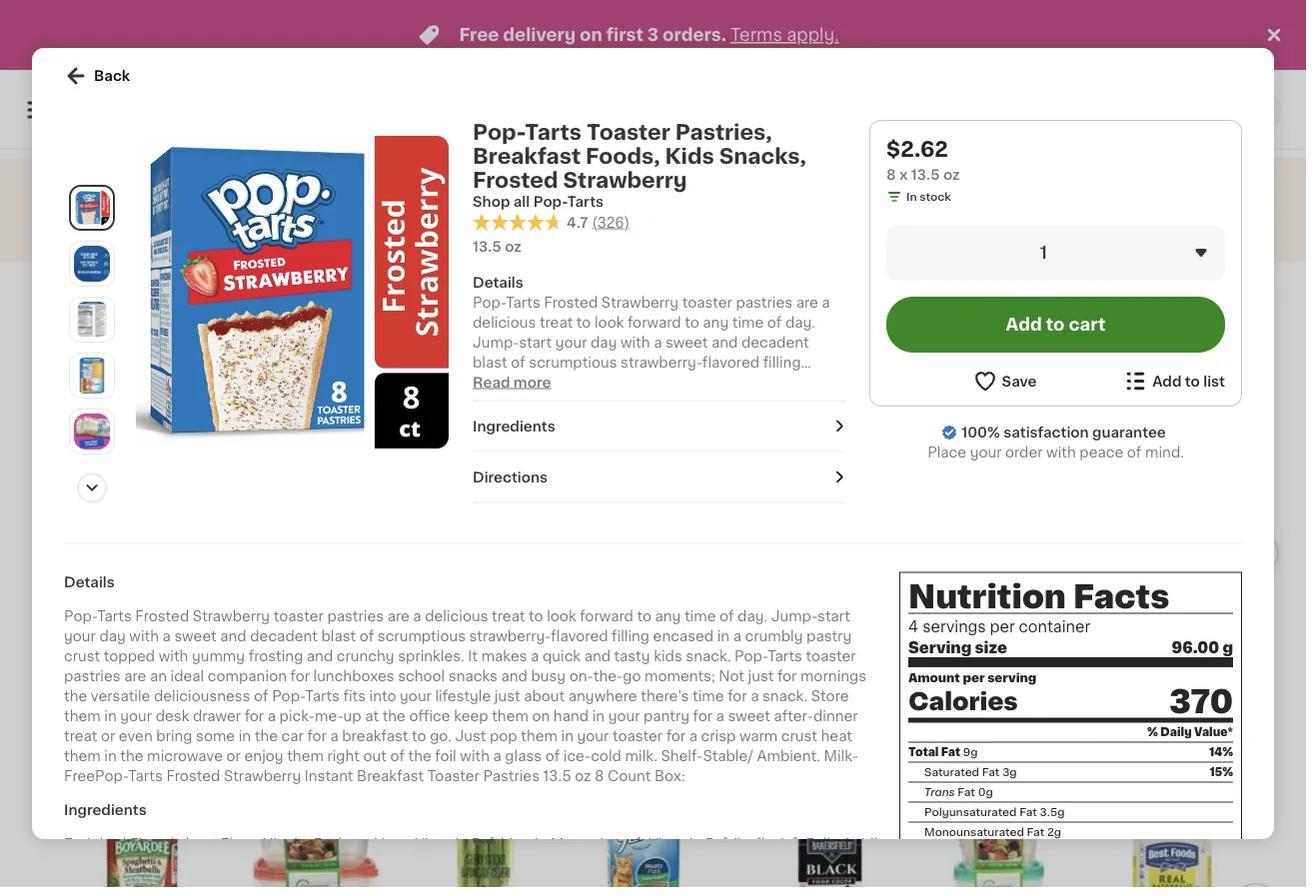 Task type: vqa. For each thing, say whether or not it's contained in the screenshot.
Enriched
yes



Task type: describe. For each thing, give the bounding box(es) containing it.
all for it's all local
[[647, 193, 663, 207]]

tarts up the servings
[[978, 594, 1005, 605]]

the down even
[[120, 749, 143, 763]]

frozen up 96.00 at the bottom right of page
[[1148, 610, 1186, 621]]

companion
[[208, 669, 287, 683]]

strawberry down enjoy
[[224, 769, 301, 783]]

3g
[[1003, 767, 1017, 778]]

tarts up "day"
[[97, 609, 132, 623]]

0 vertical spatial time
[[685, 609, 716, 623]]

car
[[281, 729, 304, 743]]

and up "the-"
[[584, 649, 611, 663]]

large
[[649, 610, 680, 621]]

kids
[[654, 649, 682, 663]]

spaghetti
[[502, 594, 555, 605]]

office
[[409, 709, 450, 723]]

food inside chef boyardee spaghetti and meatballs canned food
[[471, 626, 500, 637]]

serving size
[[909, 641, 1008, 655]]

0 horizontal spatial store
[[193, 721, 232, 735]]

tbhq
[[608, 857, 644, 871]]

strawberry up yummy
[[193, 609, 270, 623]]

items for view all 12 items
[[1170, 735, 1210, 749]]

stock
[[920, 191, 951, 202]]

chef
[[416, 594, 442, 605]]

a down the chef
[[413, 609, 421, 623]]

free
[[459, 26, 499, 43]]

nutrition
[[909, 581, 1066, 613]]

on inside limited time offer region
[[580, 26, 603, 43]]

for up shelf-
[[666, 729, 686, 743]]

an
[[150, 669, 167, 683]]

snacks, for 1st 'pop-tarts toaster pastries, breakfast foods, kids snacks, frosted strawberry' button from the left
[[283, 626, 326, 637]]

enlarge cereal & breakfast food pop-tarts toaster pastries, breakfast foods, kids snacks, frosted strawberry angle_right (opens in a new tab) image
[[74, 302, 110, 338]]

go
[[623, 669, 641, 683]]

(with
[[569, 857, 604, 871]]

strawberry up serving
[[970, 642, 1031, 653]]

1 vertical spatial are
[[124, 669, 146, 683]]

best foods mayonnaise real mayo image
[[1101, 793, 1244, 888]]

guarantee
[[1093, 426, 1166, 440]]

1 vertical spatial oz
[[505, 240, 522, 254]]

desk
[[156, 709, 189, 723]]

bring
[[156, 729, 192, 743]]

pop- up pick-
[[272, 689, 305, 703]]

school
[[398, 669, 445, 683]]

100% satisfaction guarantee
[[962, 426, 1166, 440]]

0 horizontal spatial 13.5
[[473, 240, 502, 254]]

back button
[[64, 64, 130, 88]]

in up freepop-
[[104, 749, 117, 763]]

with down "100% satisfaction guarantee" link
[[1047, 446, 1076, 460]]

0g
[[978, 787, 993, 798]]

of right out at the left of page
[[390, 749, 405, 763]]

kellogg's eggo frozen waffles, frozen breakfast, breakfast food, original button
[[1095, 439, 1250, 651]]

of left 'day.'
[[720, 609, 734, 623]]

food, for blueberry
[[813, 626, 844, 637]]

ambient.
[[757, 749, 821, 763]]

eggo for blueberry
[[822, 594, 850, 605]]

$2.62 8 x 13.5 oz
[[887, 138, 960, 182]]

4.7 (326)
[[567, 215, 630, 229]]

flour inside the "delimex chicken & cheese large flour taquitos frozen food snacks"
[[683, 610, 711, 621]]

lifestyle
[[435, 689, 491, 703]]

keep
[[454, 709, 488, 723]]

frozen up blueberry
[[853, 594, 890, 605]]

fat left 2g
[[1027, 827, 1045, 838]]

a up an
[[162, 629, 171, 643]]

back
[[94, 69, 130, 83]]

2 in-store prices from the top
[[145, 757, 228, 768]]

your up cold
[[577, 729, 609, 743]]

fast
[[323, 193, 354, 207]]

[thiamin
[[489, 837, 547, 851]]

1 vertical spatial pastries
[[64, 669, 121, 683]]

calories
[[909, 690, 1018, 714]]

2 pop-tarts toaster pastries, breakfast foods, kids snacks, frosted strawberry button from the left
[[923, 439, 1079, 653]]

just
[[455, 729, 486, 743]]

meatballs
[[447, 610, 501, 621]]

tarts down even
[[128, 769, 163, 783]]

1 wheat from the left
[[64, 877, 109, 888]]

1 syrup, from the left
[[102, 857, 147, 871]]

flavored
[[551, 629, 608, 643]]

with up topped
[[129, 629, 159, 643]]

scrumptious
[[378, 629, 466, 643]]

details inside button
[[473, 276, 524, 290]]

waffles, for kellogg's eggo frozen waffles, frozen breakfast, breakfast food, buttermilk
[[70, 610, 115, 621]]

your down 100%
[[970, 446, 1002, 460]]

for up the walmart on the left top of the page
[[178, 283, 222, 311]]

save
[[1002, 374, 1037, 388]]

1 horizontal spatial crust
[[781, 729, 818, 743]]

quick
[[543, 649, 581, 663]]

chef boyardee spaghetti and meatballs canned food
[[416, 594, 555, 637]]

96.00 g
[[1172, 641, 1233, 655]]

food inside the "delimex chicken & cheese large flour taquitos frozen food snacks"
[[688, 626, 716, 637]]

boyardee
[[445, 594, 499, 605]]

shop
[[473, 195, 510, 209]]

96.00
[[1172, 641, 1220, 655]]

in right the encased
[[717, 629, 730, 643]]

2 horizontal spatial toaster
[[806, 649, 856, 663]]

9lives wet cat food image
[[585, 793, 702, 888]]

enlarge cereal & breakfast food pop-tarts toaster pastries, breakfast foods, kids snacks, frosted strawberry angle_top (opens in a new tab) image
[[74, 414, 110, 450]]

and
[[477, 857, 505, 871]]

the 99 store
[[140, 721, 232, 735]]

salt,
[[426, 877, 457, 888]]

2g
[[1048, 827, 1062, 838]]

and down makes
[[501, 669, 528, 683]]

0 horizontal spatial foods,
[[348, 610, 385, 621]]

frozen up buttermilk in the bottom of the page
[[166, 594, 203, 605]]

canned
[[504, 610, 547, 621]]

fat left 3.5g
[[1020, 807, 1037, 818]]

anywhere
[[569, 689, 637, 703]]

1 horizontal spatial toaster
[[613, 729, 663, 743]]

for up after-
[[778, 669, 797, 683]]

them up pop
[[492, 709, 529, 723]]

pantry
[[644, 709, 690, 723]]

in down hand
[[561, 729, 574, 743]]

a up shelf-
[[689, 729, 698, 743]]

a down pop
[[493, 749, 502, 763]]

your down anywhere
[[608, 709, 640, 723]]

yummy
[[192, 649, 245, 663]]

your left "day"
[[64, 629, 96, 643]]

cart
[[1069, 316, 1106, 333]]

waffles, for kellogg's eggo frozen waffles, frozen breakfast, breakfast food, original
[[1101, 610, 1146, 621]]

by for 3:10pm
[[201, 740, 215, 751]]

0 horizontal spatial per
[[963, 672, 985, 684]]

orders
[[215, 371, 252, 382]]

fructose
[[187, 857, 249, 871]]

[riboflavin],
[[723, 837, 802, 851]]

them up freepop-
[[64, 749, 101, 763]]

1 prices from the top
[[193, 404, 228, 415]]

kids inside pop-tarts toaster pastries, breakfast foods, kids snacks, frosted strawberry shop all pop-tarts
[[665, 145, 714, 166]]

palm
[[508, 857, 543, 871]]

9g
[[963, 747, 978, 758]]

delimex chicken & cheese large flour taquitos frozen food snacks image
[[585, 440, 729, 583]]

of up crunchy
[[360, 629, 374, 643]]

in down versatile
[[104, 709, 117, 723]]

the up enjoy
[[255, 729, 278, 743]]

to down spaghetti
[[529, 609, 543, 623]]

crisp
[[701, 729, 736, 743]]

and inside chef boyardee spaghetti and meatballs canned food
[[424, 610, 444, 621]]

tarts inside pop-tarts toaster pastries, breakfast foods, kids snacks, frosted strawberry shop all pop-tarts
[[525, 121, 582, 142]]

food, for original
[[1162, 626, 1193, 637]]

them up glass on the bottom of page
[[521, 729, 558, 743]]

enlarge cereal & breakfast food pop-tarts toaster pastries, breakfast foods, kids snacks, frosted strawberry angle_left (opens in a new tab) image
[[74, 246, 110, 282]]

of down guarantee
[[1127, 446, 1142, 460]]

breakfast inside kellogg's eggo frozen waffles, frozen breakfast, breakfast food, blueberry
[[757, 626, 810, 637]]

oz inside pop-tarts frosted strawberry toaster pastries are a delicious treat to look forward to any time of day. jump-start your day with a sweet and decadent blast of scrumptious strawberry-flavored filling encased in a crumbly pastry crust  topped with yummy frosting and crunchy sprinkles. it makes a quick and tasty kids snack. pop-tarts toaster pastries are an ideal companion for lunchboxes  school snacks  and busy  on-the-go moments; not just for mornings the versatile deliciousness of pop-tarts fits into your lifestyle just about anywhere there's time for a snack. store them in your desk drawer for a pick-me-up at the office  keep them on hand in your pantry for a sweet after-dinner treat  or even bring some in the car for a breakfast to go. just pop them in your toaster for a crisp  warm crust  heat them in the microwave  or enjoy them right out of the foil with a glass of ice-cold milk. shelf-stable/ ambient. milk- freepop-tarts frosted strawberry instant breakfast toaster pastries  13.5 oz  8 count box:
[[575, 769, 591, 783]]

and down blast
[[307, 649, 333, 663]]

frosted up buttermilk in the bottom of the page
[[135, 609, 189, 623]]

for up 3:10pm
[[245, 709, 264, 723]]

encased
[[653, 629, 714, 643]]

1 in- from the top
[[145, 404, 161, 415]]

pop- up the decadent
[[265, 594, 291, 605]]

kellogg's eggo frozen waffles, frozen breakfast, breakfast food, buttermilk
[[70, 594, 213, 653]]

for down not
[[728, 689, 747, 703]]

a down 'day.'
[[733, 629, 742, 643]]

frozen up "day"
[[118, 610, 155, 621]]

place your order with peace of mind.
[[928, 446, 1184, 460]]

0 horizontal spatial or
[[101, 729, 115, 743]]

tarts down crumbly
[[768, 649, 803, 663]]

nutrition facts 4 servings per container
[[909, 581, 1170, 635]]

for up crisp
[[693, 709, 713, 723]]

a left pick-
[[268, 709, 276, 723]]

to left 'go.'
[[412, 729, 426, 743]]

0 vertical spatial treat
[[492, 609, 525, 623]]

100% satisfaction guarantee link
[[962, 423, 1166, 443]]

the
[[140, 721, 167, 735]]

1 dried from the left
[[461, 877, 499, 888]]

and up yummy
[[220, 629, 247, 643]]

item carousel region for view all 12 items
[[64, 784, 1278, 888]]

frosted up crunchy
[[329, 626, 371, 637]]

the right at
[[383, 709, 406, 723]]

items for view all 20+ items
[[1170, 374, 1210, 388]]

delivery for free
[[503, 26, 576, 43]]

decadent
[[250, 629, 318, 643]]

g
[[1223, 641, 1233, 655]]

0 horizontal spatial toaster
[[274, 609, 324, 623]]

delivery for delivery by 3:10pm
[[151, 740, 198, 751]]

0 horizontal spatial sweet
[[174, 629, 217, 643]]

2 in- from the top
[[145, 757, 161, 768]]

frosted inside pop-tarts toaster pastries, breakfast foods, kids snacks, frosted strawberry shop all pop-tarts
[[473, 169, 558, 190]]

ingredients inside ingredients button
[[473, 420, 555, 434]]

pop- up the servings
[[952, 594, 978, 605]]

pop- up versatile
[[64, 609, 97, 623]]

in down anywhere
[[592, 709, 605, 723]]

frosted up serving
[[1016, 626, 1058, 637]]

pastries, inside pop-tarts toaster pastries, breakfast foods, kids snacks, frosted strawberry shop all pop-tarts
[[675, 121, 772, 142]]

sugar,
[[759, 857, 802, 871]]

pop-tarts toaster pastries, breakfast foods, kids snacks, frosted strawberry image for 1st 'pop-tarts toaster pastries, breakfast foods, kids snacks, frosted strawberry' button from the left
[[242, 440, 386, 583]]

0 vertical spatial snack.
[[686, 649, 731, 663]]

tasty
[[614, 649, 650, 663]]

flour inside "enriched flour (wheat flour, niacin, reduced iron, vitamin b₁ [thiamin mononitrate], vitamin b₂ [riboflavin], folic acid), corn syrup, high fructose corn syrup, dextrose, soybean and palm oil (with tbhq for freshness), sugar, bleached wheat flour, contains 2% or less of wheat starch, salt, dried strawberries, dried pears, dried apples, leaveni"
[[130, 837, 165, 851]]

4.7
[[567, 215, 588, 229]]

up
[[343, 709, 362, 723]]

satisfaction
[[1004, 426, 1089, 440]]

frozen inside the "delimex chicken & cheese large flour taquitos frozen food snacks"
[[648, 626, 685, 637]]

of down companion
[[254, 689, 269, 703]]

1 vertical spatial just
[[495, 689, 520, 703]]

strawberry-
[[469, 629, 551, 643]]

enjoy
[[244, 749, 284, 763]]

walmart show all 22 items element
[[140, 349, 1082, 369]]

pop-
[[533, 195, 567, 209]]

delivery for fast
[[357, 193, 415, 207]]

0 horizontal spatial details
[[64, 575, 115, 589]]

strawberries,
[[503, 877, 595, 888]]

breakfast up size
[[979, 610, 1032, 621]]

for down me-
[[307, 729, 327, 743]]

1 vitamin from the left
[[415, 837, 468, 851]]

pop- up not
[[735, 649, 768, 663]]

1 in-store prices from the top
[[145, 404, 228, 415]]

breakfast, for blueberry
[[845, 610, 900, 621]]

1 field
[[887, 225, 1225, 281]]

chef boyardee spaghetti and meatballs canned food button
[[408, 439, 563, 651]]

eggo for buttermilk
[[134, 594, 163, 605]]

place
[[928, 446, 967, 460]]

add to list
[[1153, 374, 1225, 388]]

0 vertical spatial flour,
[[221, 837, 259, 851]]

tarts up the decadent
[[291, 594, 318, 605]]

forward
[[580, 609, 634, 623]]

2 syrup, from the left
[[291, 857, 336, 871]]

mornings
[[801, 669, 867, 683]]

frozen up original
[[1196, 594, 1234, 605]]

12
[[1152, 735, 1167, 749]]

daily
[[1161, 727, 1192, 738]]

a up crisp
[[716, 709, 725, 723]]

1 vertical spatial or
[[226, 749, 241, 763]]

terms
[[731, 26, 783, 43]]



Task type: locate. For each thing, give the bounding box(es) containing it.
item carousel region
[[64, 431, 1278, 697], [64, 784, 1278, 888]]

the left versatile
[[64, 689, 87, 703]]

orders.
[[663, 26, 727, 43]]

pop- inside pop-tarts toaster pastries, breakfast foods, kids snacks, frosted strawberry shop all pop-tarts
[[473, 121, 525, 142]]

fits
[[343, 689, 366, 703]]

0 horizontal spatial are
[[124, 669, 146, 683]]

1 horizontal spatial store
[[811, 689, 849, 703]]

8
[[887, 168, 896, 182], [595, 769, 604, 783]]

flour up high
[[130, 837, 165, 851]]

1 vertical spatial 13.5
[[473, 240, 502, 254]]

waffles, inside the kellogg's eggo frozen waffles, frozen breakfast, breakfast food, buttermilk
[[70, 610, 115, 621]]

3.5g
[[1040, 807, 1065, 818]]

1 horizontal spatial kellogg's
[[768, 594, 819, 605]]

them down versatile
[[64, 709, 101, 723]]

more
[[514, 376, 551, 390]]

0 horizontal spatial snacks,
[[283, 626, 326, 637]]

food, inside the kellogg's eggo frozen waffles, frozen breakfast, breakfast food, buttermilk
[[154, 626, 185, 637]]

snacks, for first 'pop-tarts toaster pastries, breakfast foods, kids snacks, frosted strawberry' button from right
[[970, 626, 1013, 637]]

foods, up blast
[[348, 610, 385, 621]]

add for add to cart
[[1006, 316, 1042, 333]]

waffles, for kellogg's eggo frozen waffles, frozen breakfast, breakfast food, blueberry
[[758, 610, 802, 621]]

0 horizontal spatial eggo
[[134, 594, 163, 605]]

1 horizontal spatial are
[[387, 609, 410, 623]]

item carousel region for view all 20+ items
[[64, 431, 1278, 697]]

pop-tarts toaster pastries, breakfast foods, kids snacks, frosted strawberry image
[[242, 440, 386, 583], [929, 440, 1073, 583]]

3 waffles, from the left
[[1101, 610, 1146, 621]]

delivery inside limited time offer region
[[503, 26, 576, 43]]

chef boyardee spaghetti and meatballs canned food image
[[414, 440, 557, 583], [70, 793, 214, 888]]

in up enjoy
[[239, 729, 251, 743]]

strawberry inside pop-tarts toaster pastries, breakfast foods, kids snacks, frosted strawberry shop all pop-tarts
[[563, 169, 687, 190]]

kellogg's inside the kellogg's eggo frozen waffles, frozen breakfast, breakfast food, buttermilk
[[81, 594, 132, 605]]

add inside button
[[1006, 316, 1042, 333]]

1 horizontal spatial snack.
[[763, 689, 808, 703]]

breakfast, inside kellogg's eggo frozen waffles, frozen breakfast, breakfast food, original
[[1188, 610, 1244, 621]]

0 horizontal spatial ingredients
[[64, 803, 147, 817]]

by for 3:20pm
[[201, 387, 215, 398]]

kellogg's eggo frozen waffles, frozen breakfast, breakfast food, blueberry
[[757, 594, 901, 637]]

snacks, inside pop-tarts toaster pastries, breakfast foods, kids snacks, frosted strawberry shop all pop-tarts
[[719, 145, 806, 166]]

0 vertical spatial store
[[161, 404, 190, 415]]

1 vertical spatial ingredients
[[64, 803, 147, 817]]

breakfast, up original
[[1188, 610, 1244, 621]]

1 horizontal spatial just
[[748, 669, 774, 683]]

2 vertical spatial oz
[[575, 769, 591, 783]]

all for view all 20+ items
[[1119, 374, 1136, 388]]

corn down enriched
[[64, 857, 98, 871]]

corn up less
[[253, 857, 287, 871]]

1 kellogg's from the left
[[81, 594, 132, 605]]

1 horizontal spatial treat
[[492, 609, 525, 623]]

food down the meatballs
[[471, 626, 500, 637]]

1 horizontal spatial chef boyardee spaghetti and meatballs canned food image
[[414, 440, 557, 583]]

saturated
[[925, 767, 980, 778]]

1 vertical spatial flour,
[[113, 877, 151, 888]]

prices
[[193, 404, 228, 415], [193, 757, 228, 768]]

0 vertical spatial view
[[1082, 374, 1116, 388]]

breakfast, inside the kellogg's eggo frozen waffles, frozen breakfast, breakfast food, buttermilk
[[158, 610, 213, 621]]

1 pop-tarts toaster pastries, breakfast foods, kids snacks, frosted strawberry from the left
[[242, 594, 385, 653]]

100%
[[962, 426, 1000, 440]]

acid),
[[843, 837, 884, 851]]

on down the about
[[532, 709, 550, 723]]

waffles, up "day"
[[70, 610, 115, 621]]

breakfast
[[473, 145, 581, 166], [292, 610, 345, 621], [979, 610, 1032, 621], [99, 626, 151, 637], [757, 626, 810, 637], [1107, 626, 1159, 637], [357, 769, 424, 783]]

strawberry up 'it's'
[[563, 169, 687, 190]]

pastries, for first 'pop-tarts toaster pastries, breakfast foods, kids snacks, frosted strawberry' button from right
[[929, 610, 977, 621]]

1 horizontal spatial sweet
[[728, 709, 770, 723]]

the 99 store show all 12 items element
[[140, 718, 1094, 738]]

with up ideal
[[159, 649, 188, 663]]

total fat 9g
[[909, 747, 978, 758]]

8 inside $2.62 8 x 13.5 oz
[[887, 168, 896, 182]]

1 horizontal spatial corn
[[253, 857, 287, 871]]

0 vertical spatial prices
[[193, 404, 228, 415]]

view left %
[[1094, 735, 1129, 749]]

1 items from the top
[[1170, 374, 1210, 388]]

crumbly
[[745, 629, 803, 643]]

kids for first 'pop-tarts toaster pastries, breakfast foods, kids snacks, frosted strawberry' button from right
[[943, 626, 968, 637]]

food, up 96.00 at the bottom right of page
[[1162, 626, 1193, 637]]

per inside 'nutrition facts 4 servings per container'
[[990, 620, 1015, 635]]

toaster up milk.
[[613, 729, 663, 743]]

item carousel region containing kellogg's eggo frozen waffles, frozen breakfast, breakfast food, buttermilk
[[64, 431, 1278, 697]]

time down not
[[693, 689, 724, 703]]

3 dried from the left
[[688, 877, 726, 888]]

370
[[1170, 686, 1233, 718]]

1 vertical spatial in-
[[145, 757, 161, 768]]

with
[[1047, 446, 1076, 460], [129, 629, 159, 643], [159, 649, 188, 663], [460, 749, 490, 763]]

them down car at bottom
[[287, 749, 324, 763]]

1 horizontal spatial flour,
[[221, 837, 259, 851]]

add up save
[[1006, 316, 1042, 333]]

eggo inside kellogg's eggo frozen waffles, frozen breakfast, breakfast food, blueberry
[[822, 594, 850, 605]]

1 corn from the left
[[64, 857, 98, 871]]

0 vertical spatial on
[[580, 26, 603, 43]]

cold
[[591, 749, 622, 763]]

0 horizontal spatial pop-tarts toaster pastries, breakfast foods, kids snacks, frosted strawberry
[[242, 594, 385, 653]]

2 horizontal spatial breakfast,
[[1188, 610, 1244, 621]]

all left the 12
[[1132, 735, 1148, 749]]

1 vertical spatial toaster
[[806, 649, 856, 663]]

chef boyardee spaghetti and meatballs canned food image inside chef boyardee spaghetti and meatballs canned food button
[[414, 440, 557, 583]]

2 horizontal spatial foods,
[[1035, 610, 1072, 621]]

the left foil
[[408, 749, 432, 763]]

food, inside kellogg's eggo frozen waffles, frozen breakfast, breakfast food, original
[[1162, 626, 1193, 637]]

2 items from the top
[[1170, 735, 1210, 749]]

2 waffles, from the left
[[758, 610, 802, 621]]

gourmet food containers rectangle 3pk 12oz image
[[929, 793, 1073, 888]]

it's
[[621, 193, 644, 207]]

1 horizontal spatial breakfast,
[[845, 610, 900, 621]]

13.5 down shop
[[473, 240, 502, 254]]

delimex chicken & cheese large flour taquitos frozen food snacks button
[[579, 439, 735, 653]]

in- down 50k+
[[145, 404, 161, 415]]

0 horizontal spatial add
[[1006, 316, 1042, 333]]

are
[[387, 609, 410, 623], [124, 669, 146, 683]]

0 vertical spatial just
[[748, 669, 774, 683]]

50k+
[[144, 371, 172, 382]]

original
[[1196, 626, 1239, 637]]

deliciousness
[[154, 689, 250, 703]]

waffles, up crumbly
[[758, 610, 802, 621]]

to inside add to list button
[[1185, 374, 1200, 388]]

snack. up not
[[686, 649, 731, 663]]

treat up freepop-
[[64, 729, 97, 743]]

kellogg's eggo frozen waffles, frozen breakfast, breakfast food, blueberry image
[[757, 440, 901, 583]]

13.5 inside $2.62 8 x 13.5 oz
[[911, 168, 940, 182]]

1 food from the left
[[688, 626, 716, 637]]

kids for 1st 'pop-tarts toaster pastries, breakfast foods, kids snacks, frosted strawberry' button from the left
[[256, 626, 280, 637]]

1 horizontal spatial food
[[688, 626, 716, 637]]

in
[[717, 629, 730, 643], [104, 709, 117, 723], [592, 709, 605, 723], [239, 729, 251, 743], [561, 729, 574, 743], [104, 749, 117, 763]]

chef boyardee spaghetti and meatballs canned food image up boyardee
[[414, 440, 557, 583]]

1 horizontal spatial pop-tarts toaster pastries, breakfast foods, kids snacks, frosted strawberry
[[929, 594, 1072, 653]]

about
[[524, 689, 565, 703]]

for
[[178, 283, 222, 311], [290, 669, 310, 683], [778, 669, 797, 683], [728, 689, 747, 703], [245, 709, 264, 723], [693, 709, 713, 723], [307, 729, 327, 743], [666, 729, 686, 743]]

view for view all 12 items
[[1094, 735, 1129, 749]]

a up busy
[[531, 649, 539, 663]]

20+
[[1139, 374, 1167, 388]]

blueberry
[[847, 626, 901, 637]]

toaster inside pop-tarts frosted strawberry toaster pastries are a delicious treat to look forward to any time of day. jump-start your day with a sweet and decadent blast of scrumptious strawberry-flavored filling encased in a crumbly pastry crust  topped with yummy frosting and crunchy sprinkles. it makes a quick and tasty kids snack. pop-tarts toaster pastries are an ideal companion for lunchboxes  school snacks  and busy  on-the-go moments; not just for mornings the versatile deliciousness of pop-tarts fits into your lifestyle just about anywhere there's time for a snack. store them in your desk drawer for a pick-me-up at the office  keep them on hand in your pantry for a sweet after-dinner treat  or even bring some in the car for a breakfast to go. just pop them in your toaster for a crisp  warm crust  heat them in the microwave  or enjoy them right out of the foil with a glass of ice-cold milk. shelf-stable/ ambient. milk- freepop-tarts frosted strawberry instant breakfast toaster pastries  13.5 oz  8 count box:
[[427, 769, 480, 783]]

limited time offer region
[[0, 0, 1262, 70]]

0 vertical spatial toaster
[[274, 609, 324, 623]]

delivery
[[151, 387, 198, 398], [151, 740, 198, 751]]

items right the 12
[[1170, 735, 1210, 749]]

0 vertical spatial items
[[1170, 374, 1210, 388]]

all inside pop-tarts toaster pastries, breakfast foods, kids snacks, frosted strawberry shop all pop-tarts
[[514, 195, 530, 209]]

0 horizontal spatial pop-tarts toaster pastries, breakfast foods, kids snacks, frosted strawberry button
[[236, 439, 392, 653]]

apples,
[[730, 877, 782, 888]]

items
[[1170, 374, 1210, 388], [1170, 735, 1210, 749]]

delivery for delivery by 3:20pm
[[151, 387, 198, 398]]

per up calories
[[963, 672, 985, 684]]

view
[[1082, 374, 1116, 388], [1094, 735, 1129, 749]]

food, down start
[[813, 626, 844, 637]]

fat
[[941, 747, 961, 758], [982, 767, 1000, 778], [958, 787, 976, 798], [1020, 807, 1037, 818], [1027, 827, 1045, 838]]

box:
[[655, 769, 686, 783]]

them
[[64, 709, 101, 723], [492, 709, 529, 723], [521, 729, 558, 743], [64, 749, 101, 763], [287, 749, 324, 763]]

in-store prices
[[145, 404, 228, 415], [145, 757, 228, 768]]

2 prices from the top
[[193, 757, 228, 768]]

in- down even
[[145, 757, 161, 768]]

dinner
[[814, 709, 858, 723]]

3 kellogg's from the left
[[1112, 594, 1162, 605]]

2 item carousel region from the top
[[64, 784, 1278, 888]]

13.5 inside pop-tarts frosted strawberry toaster pastries are a delicious treat to look forward to any time of day. jump-start your day with a sweet and decadent blast of scrumptious strawberry-flavored filling encased in a crumbly pastry crust  topped with yummy frosting and crunchy sprinkles. it makes a quick and tasty kids snack. pop-tarts toaster pastries are an ideal companion for lunchboxes  school snacks  and busy  on-the-go moments; not just for mornings the versatile deliciousness of pop-tarts fits into your lifestyle just about anywhere there's time for a snack. store them in your desk drawer for a pick-me-up at the office  keep them on hand in your pantry for a sweet after-dinner treat  or even bring some in the car for a breakfast to go. just pop them in your toaster for a crisp  warm crust  heat them in the microwave  or enjoy them right out of the foil with a glass of ice-cold milk. shelf-stable/ ambient. milk- freepop-tarts frosted strawberry instant breakfast toaster pastries  13.5 oz  8 count box:
[[543, 769, 571, 783]]

"food"
[[229, 283, 329, 311]]

1 horizontal spatial syrup,
[[291, 857, 336, 871]]

all right 'it's'
[[647, 193, 663, 207]]

jump-
[[771, 609, 818, 623]]

dried down freshness),
[[688, 877, 726, 888]]

1 vertical spatial delivery
[[151, 740, 198, 751]]

0 vertical spatial pastries
[[327, 609, 384, 623]]

0 horizontal spatial flour,
[[113, 877, 151, 888]]

breakfast, for buttermilk
[[158, 610, 213, 621]]

1 vertical spatial treat
[[64, 729, 97, 743]]

1 vertical spatial on
[[532, 709, 550, 723]]

enlarge cereal & breakfast food pop-tarts toaster pastries, breakfast foods, kids snacks, frosted strawberry angle_back (opens in a new tab) image
[[74, 358, 110, 394]]

0 vertical spatial are
[[387, 609, 410, 623]]

just
[[748, 669, 774, 683], [495, 689, 520, 703]]

pacific foods celery sticks image
[[414, 793, 557, 888]]

1 vertical spatial chef boyardee spaghetti and meatballs canned food image
[[70, 793, 214, 888]]

pop-tarts toaster pastries, breakfast foods, kids snacks, frosted strawberry for pop-tarts toaster pastries, breakfast foods, kids snacks, frosted strawberry 'image' corresponding to first 'pop-tarts toaster pastries, breakfast foods, kids snacks, frosted strawberry' button from right
[[929, 594, 1072, 653]]

add inside button
[[1153, 374, 1182, 388]]

13.5 down ice-
[[543, 769, 571, 783]]

0 vertical spatial in-
[[145, 404, 161, 415]]

food, inside kellogg's eggo frozen waffles, frozen breakfast, breakfast food, blueberry
[[813, 626, 844, 637]]

oil
[[546, 857, 566, 871]]

1 vertical spatial items
[[1170, 735, 1210, 749]]

eggo for original
[[1165, 594, 1194, 605]]

1 horizontal spatial or
[[226, 749, 241, 763]]

store down the bring
[[161, 757, 190, 768]]

items right the "20+"
[[1170, 374, 1210, 388]]

1 horizontal spatial foods,
[[586, 145, 660, 166]]

polyunsaturated
[[925, 807, 1017, 818]]

1 store from the top
[[161, 404, 190, 415]]

breakfast inside the kellogg's eggo frozen waffles, frozen breakfast, breakfast food, buttermilk
[[99, 626, 151, 637]]

&
[[701, 594, 710, 605]]

bakersfield food coloring image
[[757, 793, 900, 888]]

oz down ice-
[[575, 769, 591, 783]]

0 vertical spatial store
[[811, 689, 849, 703]]

1 vertical spatial details
[[64, 575, 115, 589]]

chicken
[[653, 594, 698, 605]]

8 inside pop-tarts frosted strawberry toaster pastries are a delicious treat to look forward to any time of day. jump-start your day with a sweet and decadent blast of scrumptious strawberry-flavored filling encased in a crumbly pastry crust  topped with yummy frosting and crunchy sprinkles. it makes a quick and tasty kids snack. pop-tarts toaster pastries are an ideal companion for lunchboxes  school snacks  and busy  on-the-go moments; not just for mornings the versatile deliciousness of pop-tarts fits into your lifestyle just about anywhere there's time for a snack. store them in your desk drawer for a pick-me-up at the office  keep them on hand in your pantry for a sweet after-dinner treat  or even bring some in the car for a breakfast to go. just pop them in your toaster for a crisp  warm crust  heat them in the microwave  or enjoy them right out of the foil with a glass of ice-cold milk. shelf-stable/ ambient. milk- freepop-tarts frosted strawberry instant breakfast toaster pastries  13.5 oz  8 count box:
[[595, 769, 604, 783]]

0 horizontal spatial delivery
[[357, 193, 415, 207]]

1 horizontal spatial eggo
[[822, 594, 850, 605]]

0 horizontal spatial pop-tarts toaster pastries, breakfast foods, kids snacks, frosted strawberry image
[[242, 440, 386, 583]]

view for view all 20+ items
[[1082, 374, 1116, 388]]

delivery right fast
[[357, 193, 415, 207]]

pastries, up local
[[675, 121, 772, 142]]

1 horizontal spatial details
[[473, 276, 524, 290]]

gourmet food containers rectangle 2pk 25.5oz image
[[242, 793, 386, 888]]

toaster up container
[[1008, 594, 1049, 605]]

toaster inside pop-tarts toaster pastries, breakfast foods, kids snacks, frosted strawberry shop all pop-tarts
[[587, 121, 671, 142]]

kellogg's for kellogg's eggo frozen waffles, frozen breakfast, breakfast food, buttermilk
[[81, 594, 132, 605]]

★★★★★
[[473, 213, 563, 231], [473, 213, 563, 231]]

4
[[909, 620, 919, 635]]

vitamin
[[415, 837, 468, 851], [649, 837, 702, 851]]

1 vertical spatial prices
[[193, 757, 228, 768]]

add for add to list
[[1153, 374, 1182, 388]]

pastries, for 1st 'pop-tarts toaster pastries, breakfast foods, kids snacks, frosted strawberry' button from the left
[[242, 610, 290, 621]]

all left pop-
[[514, 195, 530, 209]]

1 horizontal spatial 8
[[887, 168, 896, 182]]

store up delivery by 3:10pm
[[193, 721, 232, 735]]

2 by from the top
[[201, 740, 215, 751]]

pastries up versatile
[[64, 669, 121, 683]]

3 breakfast, from the left
[[1188, 610, 1244, 621]]

2 eggo from the left
[[822, 594, 850, 605]]

warm
[[740, 729, 778, 743]]

with down just
[[460, 749, 490, 763]]

2 wheat from the left
[[325, 877, 370, 888]]

breakfast inside pop-tarts frosted strawberry toaster pastries are a delicious treat to look forward to any time of day. jump-start your day with a sweet and decadent blast of scrumptious strawberry-flavored filling encased in a crumbly pastry crust  topped with yummy frosting and crunchy sprinkles. it makes a quick and tasty kids snack. pop-tarts toaster pastries are an ideal companion for lunchboxes  school snacks  and busy  on-the-go moments; not just for mornings the versatile deliciousness of pop-tarts fits into your lifestyle just about anywhere there's time for a snack. store them in your desk drawer for a pick-me-up at the office  keep them on hand in your pantry for a sweet after-dinner treat  or even bring some in the car for a breakfast to go. just pop them in your toaster for a crisp  warm crust  heat them in the microwave  or enjoy them right out of the foil with a glass of ice-cold milk. shelf-stable/ ambient. milk- freepop-tarts frosted strawberry instant breakfast toaster pastries  13.5 oz  8 count box:
[[357, 769, 424, 783]]

2 pop-tarts toaster pastries, breakfast foods, kids snacks, frosted strawberry from the left
[[929, 594, 1072, 653]]

all for view all 12 items
[[1132, 735, 1148, 749]]

lunchboxes
[[313, 669, 394, 683]]

2 vitamin from the left
[[649, 837, 702, 851]]

to inside add to cart button
[[1046, 316, 1065, 333]]

are down topped
[[124, 669, 146, 683]]

by down the 99 store
[[201, 740, 215, 751]]

b₁
[[472, 837, 486, 851]]

a down me-
[[330, 729, 339, 743]]

or left even
[[101, 729, 115, 743]]

1 pop-tarts toaster pastries, breakfast foods, kids snacks, frosted strawberry button from the left
[[236, 439, 392, 653]]

food, for buttermilk
[[154, 626, 185, 637]]

eggo inside kellogg's eggo frozen waffles, frozen breakfast, breakfast food, original
[[1165, 594, 1194, 605]]

0 horizontal spatial 8
[[595, 769, 604, 783]]

tarts up me-
[[305, 689, 340, 703]]

0 horizontal spatial syrup,
[[102, 857, 147, 871]]

1 waffles, from the left
[[70, 610, 115, 621]]

your up even
[[120, 709, 152, 723]]

of left ice-
[[545, 749, 560, 763]]

0 horizontal spatial chef boyardee spaghetti and meatballs canned food image
[[70, 793, 214, 888]]

toaster up blast
[[321, 594, 362, 605]]

fat for total
[[941, 747, 961, 758]]

waffles, inside kellogg's eggo frozen waffles, frozen breakfast, breakfast food, original
[[1101, 610, 1146, 621]]

pop-tarts toaster pastries, breakfast foods, kids snacks, frosted strawberry for pop-tarts toaster pastries, breakfast foods, kids snacks, frosted strawberry 'image' related to 1st 'pop-tarts toaster pastries, breakfast foods, kids snacks, frosted strawberry' button from the left
[[242, 594, 385, 653]]

0 vertical spatial crust
[[64, 649, 100, 663]]

1 horizontal spatial ingredients
[[473, 420, 555, 434]]

breakfast inside pop-tarts toaster pastries, breakfast foods, kids snacks, frosted strawberry shop all pop-tarts
[[473, 145, 581, 166]]

0 vertical spatial ingredients
[[473, 420, 555, 434]]

syrup,
[[102, 857, 147, 871], [291, 857, 336, 871]]

your down school
[[400, 689, 432, 703]]

breakfast, inside kellogg's eggo frozen waffles, frozen breakfast, breakfast food, blueberry
[[845, 610, 900, 621]]

2 store from the top
[[161, 757, 190, 768]]

1 horizontal spatial 13.5
[[543, 769, 571, 783]]

delivery by 3:20pm
[[151, 387, 262, 398]]

3 eggo from the left
[[1165, 594, 1194, 605]]

1 horizontal spatial oz
[[575, 769, 591, 783]]

0 vertical spatial 13.5
[[911, 168, 940, 182]]

2 food, from the left
[[813, 626, 844, 637]]

0 vertical spatial by
[[201, 387, 215, 398]]

0 horizontal spatial oz
[[505, 240, 522, 254]]

microwave
[[147, 749, 223, 763]]

strawberry up lunchboxes
[[283, 642, 344, 653]]

1 pop-tarts toaster pastries, breakfast foods, kids snacks, frosted strawberry image from the left
[[242, 440, 386, 583]]

2 dried from the left
[[599, 877, 637, 888]]

of
[[303, 877, 321, 888]]

trans fat 0g polyunsaturated fat 3.5g monounsaturated fat 2g
[[925, 787, 1065, 838]]

2 delivery from the top
[[151, 740, 198, 751]]

1 breakfast, from the left
[[158, 610, 213, 621]]

eggo inside the kellogg's eggo frozen waffles, frozen breakfast, breakfast food, buttermilk
[[134, 594, 163, 605]]

2 horizontal spatial oz
[[943, 168, 960, 182]]

just left the about
[[495, 689, 520, 703]]

0 horizontal spatial just
[[495, 689, 520, 703]]

1 vertical spatial flour
[[130, 837, 165, 851]]

free delivery on first 3 orders. terms apply.
[[459, 26, 839, 43]]

drawer
[[193, 709, 241, 723]]

oz up the chat
[[943, 168, 960, 182]]

flour, down high
[[113, 877, 151, 888]]

2 breakfast, from the left
[[845, 610, 900, 621]]

kids up local
[[665, 145, 714, 166]]

total
[[909, 747, 939, 758]]

trans
[[925, 787, 955, 798]]

sprinkles.
[[398, 649, 465, 663]]

0 horizontal spatial crust
[[64, 649, 100, 663]]

2 food from the left
[[471, 626, 500, 637]]

2 vertical spatial toaster
[[613, 729, 663, 743]]

chef boyardee spaghetti and meatballs canned food image down freepop-
[[70, 793, 214, 888]]

store
[[161, 404, 190, 415], [161, 757, 190, 768]]

terms apply. link
[[731, 26, 839, 43]]

frosted down the microwave
[[166, 769, 220, 783]]

0 horizontal spatial waffles,
[[70, 610, 115, 621]]

in
[[907, 191, 917, 202]]

frozen up pastry
[[805, 610, 842, 621]]

stable/
[[703, 749, 754, 763]]

ingredients down freepop-
[[64, 803, 147, 817]]

kellogg's inside kellogg's eggo frozen waffles, frozen breakfast, breakfast food, blueberry
[[768, 594, 819, 605]]

order
[[1006, 446, 1043, 460]]

flour down the &
[[683, 610, 711, 621]]

local
[[667, 193, 701, 207]]

0 horizontal spatial corn
[[64, 857, 98, 871]]

vitamin up soybean
[[415, 837, 468, 851]]

1 eggo from the left
[[134, 594, 163, 605]]

oz inside $2.62 8 x 13.5 oz
[[943, 168, 960, 182]]

waffles, inside kellogg's eggo frozen waffles, frozen breakfast, breakfast food, blueberry
[[758, 610, 802, 621]]

by down recent
[[201, 387, 215, 398]]

foods, inside pop-tarts toaster pastries, breakfast foods, kids snacks, frosted strawberry shop all pop-tarts
[[586, 145, 660, 166]]

2 pop-tarts toaster pastries, breakfast foods, kids snacks, frosted strawberry image from the left
[[929, 440, 1073, 583]]

of
[[1127, 446, 1142, 460], [720, 609, 734, 623], [360, 629, 374, 643], [254, 689, 269, 703], [390, 749, 405, 763], [545, 749, 560, 763]]

1 food, from the left
[[154, 626, 185, 637]]

by
[[201, 387, 215, 398], [201, 740, 215, 751]]

enlarge cereal & breakfast food pop-tarts toaster pastries, breakfast foods, kids snacks, frosted strawberry hero (opens in a new tab) image
[[74, 190, 110, 226]]

0 vertical spatial 8
[[887, 168, 896, 182]]

dried down and
[[461, 877, 499, 888]]

kellogg's eggo frozen waffles, frozen breakfast, breakfast food, original
[[1101, 594, 1244, 637]]

breakfast, up yummy
[[158, 610, 213, 621]]

just right not
[[748, 669, 774, 683]]

kellogg's eggo frozen waffles, frozen breakfast, breakfast food, buttermilk image
[[70, 440, 214, 583]]

cereal & breakfast food pop-tarts toaster pastries, breakfast foods, kids snacks, frosted strawberry hero image
[[136, 136, 449, 449]]

vitamin up for
[[649, 837, 702, 851]]

frosted up shop
[[473, 169, 558, 190]]

the-
[[594, 669, 623, 683]]

0 horizontal spatial dried
[[461, 877, 499, 888]]

1 horizontal spatial per
[[990, 620, 1015, 635]]

1 vertical spatial per
[[963, 672, 985, 684]]

direct
[[895, 193, 940, 207]]

some
[[196, 729, 235, 743]]

pop-tarts toaster pastries, breakfast foods, kids snacks, frosted strawberry image for first 'pop-tarts toaster pastries, breakfast foods, kids snacks, frosted strawberry' button from right
[[929, 440, 1073, 583]]

1 vertical spatial snack.
[[763, 689, 808, 703]]

1 horizontal spatial delivery
[[503, 26, 576, 43]]

kellogg's eggo frozen waffles, frozen breakfast, breakfast food, original image
[[1101, 440, 1244, 583]]

pastries up blast
[[327, 609, 384, 623]]

to down delimex
[[637, 609, 652, 623]]

0 vertical spatial oz
[[943, 168, 960, 182]]

breakfast up blast
[[292, 610, 345, 621]]

2 corn from the left
[[253, 857, 287, 871]]

for down "frosting"
[[290, 669, 310, 683]]

frozen down the any at bottom
[[648, 626, 685, 637]]

1 vertical spatial 8
[[595, 769, 604, 783]]

0 vertical spatial delivery
[[151, 387, 198, 398]]

or
[[101, 729, 115, 743], [226, 749, 241, 763]]

sweet
[[174, 629, 217, 643], [728, 709, 770, 723]]

amount per serving
[[909, 672, 1037, 684]]

makes
[[481, 649, 527, 663]]

pastries
[[483, 769, 540, 783]]

1 vertical spatial delivery
[[357, 193, 415, 207]]

0 horizontal spatial kids
[[256, 626, 280, 637]]

0 horizontal spatial flour
[[130, 837, 165, 851]]

1 vertical spatial sweet
[[728, 709, 770, 723]]

99
[[170, 721, 190, 735]]

foods,
[[586, 145, 660, 166], [348, 610, 385, 621], [1035, 610, 1072, 621]]

flour,
[[221, 837, 259, 851], [113, 877, 151, 888]]

walmart 50k+ recent orders
[[140, 352, 252, 382]]

2 kellogg's from the left
[[768, 594, 819, 605]]

a up warm
[[751, 689, 759, 703]]

fat for saturated
[[982, 767, 1000, 778]]

2 horizontal spatial pastries,
[[929, 610, 977, 621]]

fat for trans
[[958, 787, 976, 798]]

1 vertical spatial by
[[201, 740, 215, 751]]

store inside pop-tarts frosted strawberry toaster pastries are a delicious treat to look forward to any time of day. jump-start your day with a sweet and decadent blast of scrumptious strawberry-flavored filling encased in a crumbly pastry crust  topped with yummy frosting and crunchy sprinkles. it makes a quick and tasty kids snack. pop-tarts toaster pastries are an ideal companion for lunchboxes  school snacks  and busy  on-the-go moments; not just for mornings the versatile deliciousness of pop-tarts fits into your lifestyle just about anywhere there's time for a snack. store them in your desk drawer for a pick-me-up at the office  keep them on hand in your pantry for a sweet after-dinner treat  or even bring some in the car for a breakfast to go. just pop them in your toaster for a crisp  warm crust  heat them in the microwave  or enjoy them right out of the foil with a glass of ice-cold milk. shelf-stable/ ambient. milk- freepop-tarts frosted strawberry instant breakfast toaster pastries  13.5 oz  8 count box:
[[811, 689, 849, 703]]

dextrose,
[[339, 857, 407, 871]]

kellogg's for kellogg's eggo frozen waffles, frozen breakfast, breakfast food, original
[[1112, 594, 1162, 605]]

1 vertical spatial in-store prices
[[145, 757, 228, 768]]

out
[[363, 749, 387, 763]]

2 horizontal spatial 13.5
[[911, 168, 940, 182]]

kellogg's inside kellogg's eggo frozen waffles, frozen breakfast, breakfast food, original
[[1112, 594, 1162, 605]]

view left the "20+"
[[1082, 374, 1116, 388]]

kellogg's for kellogg's eggo frozen waffles, frozen breakfast, breakfast food, blueberry
[[768, 594, 819, 605]]

results
[[56, 283, 171, 311]]

1 vertical spatial time
[[693, 689, 724, 703]]

breakfast inside kellogg's eggo frozen waffles, frozen breakfast, breakfast food, original
[[1107, 626, 1159, 637]]

breakfast, for original
[[1188, 610, 1244, 621]]

busy
[[531, 669, 566, 683]]

0 horizontal spatial vitamin
[[415, 837, 468, 851]]

13.5 oz
[[473, 240, 522, 254]]

3 food, from the left
[[1162, 626, 1193, 637]]

breakfast down out at the left of page
[[357, 769, 424, 783]]

after-
[[774, 709, 814, 723]]

on inside pop-tarts frosted strawberry toaster pastries are a delicious treat to look forward to any time of day. jump-start your day with a sweet and decadent blast of scrumptious strawberry-flavored filling encased in a crumbly pastry crust  topped with yummy frosting and crunchy sprinkles. it makes a quick and tasty kids snack. pop-tarts toaster pastries are an ideal companion for lunchboxes  school snacks  and busy  on-the-go moments; not just for mornings the versatile deliciousness of pop-tarts fits into your lifestyle just about anywhere there's time for a snack. store them in your desk drawer for a pick-me-up at the office  keep them on hand in your pantry for a sweet after-dinner treat  or even bring some in the car for a breakfast to go. just pop them in your toaster for a crisp  warm crust  heat them in the microwave  or enjoy them right out of the foil with a glass of ice-cold milk. shelf-stable/ ambient. milk- freepop-tarts frosted strawberry instant breakfast toaster pastries  13.5 oz  8 count box:
[[532, 709, 550, 723]]

1 delivery from the top
[[151, 387, 198, 398]]

1 item carousel region from the top
[[64, 431, 1278, 697]]

1 by from the top
[[201, 387, 215, 398]]

8 down cold
[[595, 769, 604, 783]]



